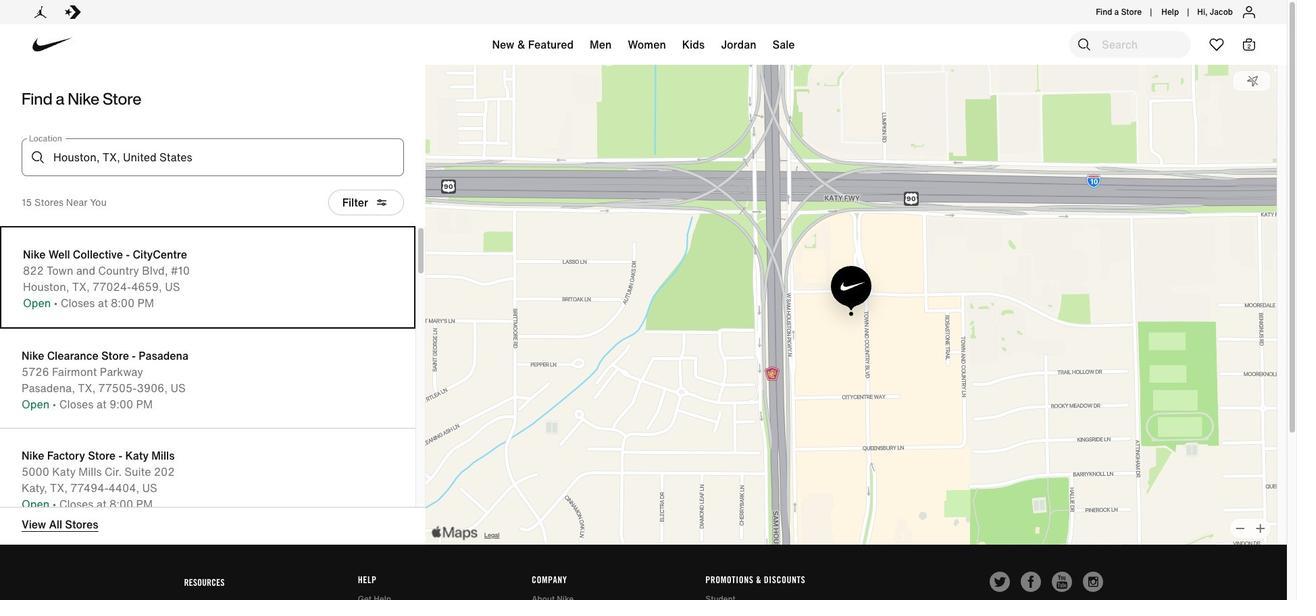 Task type: vqa. For each thing, say whether or not it's contained in the screenshot.
the left 'shoes'
no



Task type: locate. For each thing, give the bounding box(es) containing it.
hi, jacob. account & favorites element
[[1198, 6, 1233, 18]]

instagram image
[[1083, 572, 1103, 593]]

menu bar
[[230, 27, 1057, 68]]

facebook image
[[1021, 572, 1041, 593]]

None search field
[[46, 138, 404, 176]]

open search modal image
[[1076, 36, 1093, 53]]

favorites image
[[1209, 36, 1225, 53]]



Task type: describe. For each thing, give the bounding box(es) containing it.
Search Products text field
[[1070, 31, 1191, 58]]

twitter image
[[990, 572, 1010, 593]]

jordan image
[[32, 4, 49, 20]]

youtube image
[[1052, 572, 1072, 593]]

nike home page image
[[26, 18, 79, 71]]

converse image
[[65, 4, 81, 20]]



